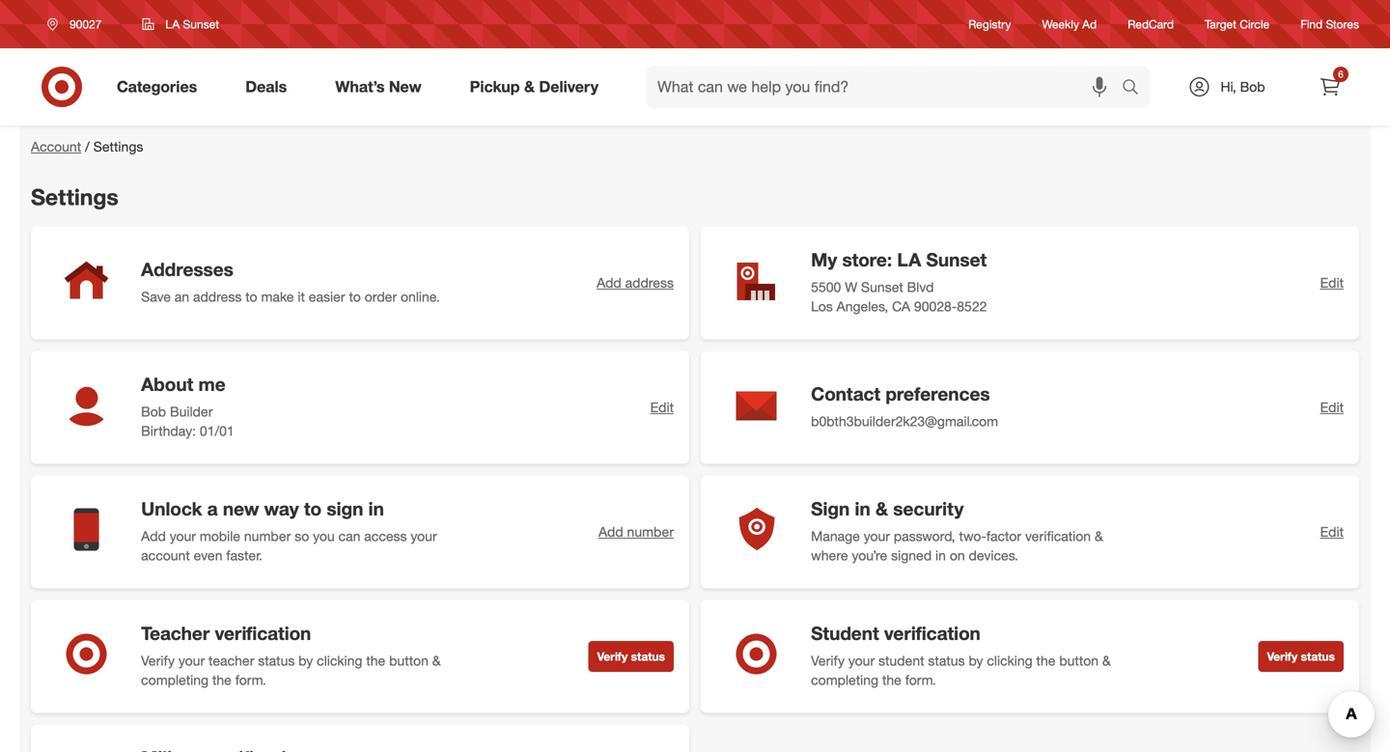 Task type: locate. For each thing, give the bounding box(es) containing it.
ca
[[892, 298, 911, 315]]

completing inside teacher verification verify your teacher status by clicking the button & completing the form.
[[141, 672, 209, 689]]

1 horizontal spatial button
[[1060, 653, 1099, 670]]

1 horizontal spatial completing
[[811, 672, 879, 689]]

your up you're
[[864, 528, 890, 545]]

verification up 'student'
[[885, 622, 981, 644]]

signed
[[892, 547, 932, 564]]

0 horizontal spatial la
[[166, 17, 180, 31]]

form.
[[235, 672, 266, 689], [906, 672, 937, 689]]

addresses
[[141, 258, 234, 280]]

registry link
[[969, 16, 1012, 32]]

button for student verification
[[1060, 653, 1099, 670]]

2 verify status from the left
[[1268, 650, 1336, 664]]

teacher verification verify your teacher status by clicking the button & completing the form.
[[141, 622, 441, 689]]

security
[[894, 498, 964, 520]]

student
[[879, 653, 925, 670]]

verify status button
[[589, 642, 674, 672], [1259, 642, 1344, 672]]

verify status
[[597, 650, 665, 664], [1268, 650, 1336, 664]]

to left 'order'
[[349, 288, 361, 305]]

edit
[[1321, 275, 1344, 291], [651, 399, 674, 416], [1321, 399, 1344, 416], [1321, 524, 1344, 541]]

in left on
[[936, 547, 946, 564]]

1 horizontal spatial sunset
[[862, 279, 904, 296]]

verify inside the student verification verify your student status by clicking the button & completing the form.
[[811, 653, 845, 670]]

2 completing from the left
[[811, 672, 879, 689]]

your
[[170, 528, 196, 545], [411, 528, 437, 545], [864, 528, 890, 545], [179, 653, 205, 670], [849, 653, 875, 670]]

search button
[[1114, 66, 1160, 112]]

2 by from the left
[[969, 653, 984, 670]]

button for teacher verification
[[389, 653, 429, 670]]

account
[[31, 138, 81, 155]]

your down the student
[[849, 653, 875, 670]]

your right access
[[411, 528, 437, 545]]

& inside the student verification verify your student status by clicking the button & completing the form.
[[1103, 653, 1111, 670]]

verification
[[1026, 528, 1091, 545], [215, 622, 311, 644], [885, 622, 981, 644]]

1 by from the left
[[299, 653, 313, 670]]

0 horizontal spatial form.
[[235, 672, 266, 689]]

completing inside the student verification verify your student status by clicking the button & completing the form.
[[811, 672, 879, 689]]

circle
[[1240, 17, 1270, 31]]

sunset up ,
[[862, 279, 904, 296]]

2 horizontal spatial sunset
[[927, 249, 987, 271]]

add number link
[[599, 523, 674, 542]]

clicking
[[317, 653, 363, 670], [987, 653, 1033, 670]]

verification up teacher
[[215, 622, 311, 644]]

address inside addresses save an address to make it easier to order online.
[[193, 288, 242, 305]]

1 vertical spatial bob
[[141, 403, 166, 420]]

settings right /
[[93, 138, 143, 155]]

by
[[299, 653, 313, 670], [969, 653, 984, 670]]

order
[[365, 288, 397, 305]]

sunset inside dropdown button
[[183, 17, 219, 31]]

your down the teacher
[[179, 653, 205, 670]]

edit link
[[1321, 274, 1344, 293], [651, 398, 674, 417], [1321, 398, 1344, 417], [1321, 523, 1344, 542]]

1 verify status button from the left
[[589, 642, 674, 672]]

0 horizontal spatial address
[[193, 288, 242, 305]]

0 horizontal spatial bob
[[141, 403, 166, 420]]

1 horizontal spatial la
[[898, 249, 922, 271]]

form. inside teacher verification verify your teacher status by clicking the button & completing the form.
[[235, 672, 266, 689]]

access
[[364, 528, 407, 545]]

settings down the account / settings
[[31, 183, 119, 211]]

devices.
[[969, 547, 1019, 564]]

deals
[[246, 77, 287, 96]]

mobile
[[200, 528, 240, 545]]

completing down the student
[[811, 672, 879, 689]]

1 form. from the left
[[235, 672, 266, 689]]

add inside unlock a new way to sign in add your mobile number so you can access your account even faster.
[[141, 528, 166, 545]]

button
[[389, 653, 429, 670], [1060, 653, 1099, 670]]

the
[[366, 653, 386, 670], [1037, 653, 1056, 670], [212, 672, 232, 689], [883, 672, 902, 689]]

save
[[141, 288, 171, 305]]

in up access
[[369, 498, 384, 520]]

sunset up blvd in the top of the page
[[927, 249, 987, 271]]

0 horizontal spatial in
[[369, 498, 384, 520]]

what's new link
[[319, 66, 446, 108]]

in right sign
[[855, 498, 871, 520]]

sunset up categories link
[[183, 17, 219, 31]]

my store: la sunset 5500 w sunset blvd los angeles , ca 90028-8522
[[811, 249, 987, 315]]

verify status button for student verification
[[1259, 642, 1344, 672]]

1 horizontal spatial by
[[969, 653, 984, 670]]

1 horizontal spatial verification
[[885, 622, 981, 644]]

0 horizontal spatial verification
[[215, 622, 311, 644]]

2 verify status button from the left
[[1259, 642, 1344, 672]]

status inside the student verification verify your student status by clicking the button & completing the form.
[[929, 653, 965, 670]]

1 completing from the left
[[141, 672, 209, 689]]

verify
[[597, 650, 628, 664], [1268, 650, 1298, 664], [141, 653, 175, 670], [811, 653, 845, 670]]

0 vertical spatial sunset
[[183, 17, 219, 31]]

& for sign in & security
[[1095, 528, 1104, 545]]

1 horizontal spatial verify status button
[[1259, 642, 1344, 672]]

to for make
[[246, 288, 257, 305]]

2 button from the left
[[1060, 653, 1099, 670]]

to for sign
[[304, 498, 322, 520]]

1 horizontal spatial form.
[[906, 672, 937, 689]]

contact preferences b0bth3builder2k23@gmail.com
[[811, 383, 999, 430]]

b0bth3builder2k23@gmail.com
[[811, 413, 999, 430]]

2 horizontal spatial in
[[936, 547, 946, 564]]

la
[[166, 17, 180, 31], [898, 249, 922, 271]]

button inside the student verification verify your student status by clicking the button & completing the form.
[[1060, 653, 1099, 670]]

to left make
[[246, 288, 257, 305]]

to up so
[[304, 498, 322, 520]]

number
[[627, 524, 674, 541], [244, 528, 291, 545]]

verification right the factor
[[1026, 528, 1091, 545]]

ad
[[1083, 17, 1097, 31]]

number inside unlock a new way to sign in add your mobile number so you can access your account even faster.
[[244, 528, 291, 545]]

bob
[[1241, 78, 1266, 95], [141, 403, 166, 420]]

0 horizontal spatial button
[[389, 653, 429, 670]]

1 vertical spatial la
[[898, 249, 922, 271]]

1 horizontal spatial bob
[[1241, 78, 1266, 95]]

you
[[313, 528, 335, 545]]

0 horizontal spatial to
[[246, 288, 257, 305]]

0 horizontal spatial completing
[[141, 672, 209, 689]]

& inside teacher verification verify your teacher status by clicking the button & completing the form.
[[432, 653, 441, 670]]

la sunset
[[166, 17, 219, 31]]

0 horizontal spatial sunset
[[183, 17, 219, 31]]

addresses save an address to make it easier to order online.
[[141, 258, 440, 305]]

teacher
[[141, 622, 210, 644]]

where
[[811, 547, 849, 564]]

builder
[[170, 403, 213, 420]]

&
[[524, 77, 535, 96], [876, 498, 889, 520], [1095, 528, 1104, 545], [432, 653, 441, 670], [1103, 653, 1111, 670]]

1 horizontal spatial to
[[304, 498, 322, 520]]

by inside teacher verification verify your teacher status by clicking the button & completing the form.
[[299, 653, 313, 670]]

sign in & security manage your password, two-factor verification & where you're signed in on devices.
[[811, 498, 1104, 564]]

a
[[207, 498, 218, 520]]

about
[[141, 373, 194, 395]]

add for in
[[599, 524, 624, 541]]

0 vertical spatial bob
[[1241, 78, 1266, 95]]

0 horizontal spatial number
[[244, 528, 291, 545]]

1 clicking from the left
[[317, 653, 363, 670]]

0 horizontal spatial clicking
[[317, 653, 363, 670]]

password,
[[894, 528, 956, 545]]

add
[[597, 275, 622, 291], [599, 524, 624, 541], [141, 528, 166, 545]]

1 horizontal spatial number
[[627, 524, 674, 541]]

store:
[[843, 249, 893, 271]]

bob up birthday:
[[141, 403, 166, 420]]

bob right hi,
[[1241, 78, 1266, 95]]

verification for teacher verification
[[215, 622, 311, 644]]

registry
[[969, 17, 1012, 31]]

la up blvd in the top of the page
[[898, 249, 922, 271]]

8522
[[957, 298, 987, 315]]

form. down teacher
[[235, 672, 266, 689]]

verification inside the student verification verify your student status by clicking the button & completing the form.
[[885, 622, 981, 644]]

1 button from the left
[[389, 653, 429, 670]]

to
[[246, 288, 257, 305], [349, 288, 361, 305], [304, 498, 322, 520]]

verify status for student verification
[[1268, 650, 1336, 664]]

0 horizontal spatial by
[[299, 653, 313, 670]]

to inside unlock a new way to sign in add your mobile number so you can access your account even faster.
[[304, 498, 322, 520]]

la inside my store: la sunset 5500 w sunset blvd los angeles , ca 90028-8522
[[898, 249, 922, 271]]

button inside teacher verification verify your teacher status by clicking the button & completing the form.
[[389, 653, 429, 670]]

address
[[625, 275, 674, 291], [193, 288, 242, 305]]

1 horizontal spatial clicking
[[987, 653, 1033, 670]]

2 form. from the left
[[906, 672, 937, 689]]

verification inside sign in & security manage your password, two-factor verification & where you're signed in on devices.
[[1026, 528, 1091, 545]]

by right 'student'
[[969, 653, 984, 670]]

0 horizontal spatial verify status
[[597, 650, 665, 664]]

form. inside the student verification verify your student status by clicking the button & completing the form.
[[906, 672, 937, 689]]

account link
[[31, 138, 81, 155]]

2 horizontal spatial verification
[[1026, 528, 1091, 545]]

0 horizontal spatial verify status button
[[589, 642, 674, 672]]

by right teacher
[[299, 653, 313, 670]]

0 vertical spatial la
[[166, 17, 180, 31]]

clicking for teacher verification
[[317, 653, 363, 670]]

clicking inside teacher verification verify your teacher status by clicking the button & completing the form.
[[317, 653, 363, 670]]

delivery
[[539, 77, 599, 96]]

by for teacher verification
[[299, 653, 313, 670]]

la up categories link
[[166, 17, 180, 31]]

form. down 'student'
[[906, 672, 937, 689]]

completing down the teacher
[[141, 672, 209, 689]]

edit link for builder
[[651, 398, 674, 417]]

1 verify status from the left
[[597, 650, 665, 664]]

contact
[[811, 383, 881, 405]]

by inside the student verification verify your student status by clicking the button & completing the form.
[[969, 653, 984, 670]]

your up "account"
[[170, 528, 196, 545]]

verification inside teacher verification verify your teacher status by clicking the button & completing the form.
[[215, 622, 311, 644]]

2 clicking from the left
[[987, 653, 1033, 670]]

1 horizontal spatial verify status
[[1268, 650, 1336, 664]]

clicking inside the student verification verify your student status by clicking the button & completing the form.
[[987, 653, 1033, 670]]

add for it
[[597, 275, 622, 291]]



Task type: describe. For each thing, give the bounding box(es) containing it.
What can we help you find? suggestions appear below search field
[[646, 66, 1127, 108]]

6
[[1339, 68, 1344, 80]]

birthday:
[[141, 423, 196, 440]]

form. for teacher
[[235, 672, 266, 689]]

teacher
[[209, 653, 254, 670]]

manage
[[811, 528, 860, 545]]

01/01
[[200, 423, 234, 440]]

5500
[[811, 279, 842, 296]]

& for teacher verification
[[432, 653, 441, 670]]

target circle link
[[1205, 16, 1270, 32]]

online.
[[401, 288, 440, 305]]

clicking for student verification
[[987, 653, 1033, 670]]

90028-
[[915, 298, 957, 315]]

categories link
[[100, 66, 221, 108]]

edit for builder
[[651, 399, 674, 416]]

so
[[295, 528, 309, 545]]

w
[[845, 279, 858, 296]]

preferences
[[886, 383, 991, 405]]

edit for security
[[1321, 524, 1344, 541]]

search
[[1114, 79, 1160, 98]]

form. for student
[[906, 672, 937, 689]]

stores
[[1327, 17, 1360, 31]]

edit link for security
[[1321, 523, 1344, 542]]

0 vertical spatial settings
[[93, 138, 143, 155]]

target
[[1205, 17, 1237, 31]]

student
[[811, 622, 880, 644]]

status inside teacher verification verify your teacher status by clicking the button & completing the form.
[[258, 653, 295, 670]]

easier
[[309, 288, 345, 305]]

make
[[261, 288, 294, 305]]

an
[[175, 288, 189, 305]]

sign
[[327, 498, 364, 520]]

weekly ad
[[1043, 17, 1097, 31]]

two-
[[960, 528, 987, 545]]

in inside unlock a new way to sign in add your mobile number so you can access your account even faster.
[[369, 498, 384, 520]]

find stores link
[[1301, 16, 1360, 32]]

/
[[85, 138, 90, 155]]

add address
[[597, 275, 674, 291]]

your inside sign in & security manage your password, two-factor verification & where you're signed in on devices.
[[864, 528, 890, 545]]

by for student verification
[[969, 653, 984, 670]]

1 horizontal spatial in
[[855, 498, 871, 520]]

even
[[194, 547, 223, 564]]

unlock
[[141, 498, 202, 520]]

add number
[[599, 524, 674, 541]]

verify inside teacher verification verify your teacher status by clicking the button & completing the form.
[[141, 653, 175, 670]]

redcard
[[1128, 17, 1174, 31]]

weekly
[[1043, 17, 1080, 31]]

your inside the student verification verify your student status by clicking the button & completing the form.
[[849, 653, 875, 670]]

completing for teacher
[[141, 672, 209, 689]]

edit link for sunset
[[1321, 274, 1344, 293]]

blvd
[[908, 279, 934, 296]]

1 horizontal spatial address
[[625, 275, 674, 291]]

about me bob builder birthday: 01/01
[[141, 373, 234, 440]]

los
[[811, 298, 833, 315]]

on
[[950, 547, 966, 564]]

90027 button
[[35, 7, 122, 42]]

target circle
[[1205, 17, 1270, 31]]

hi,
[[1221, 78, 1237, 95]]

verify status button for teacher verification
[[589, 642, 674, 672]]

1 vertical spatial settings
[[31, 183, 119, 211]]

your inside teacher verification verify your teacher status by clicking the button & completing the form.
[[179, 653, 205, 670]]

it
[[298, 288, 305, 305]]

90027
[[70, 17, 102, 31]]

find stores
[[1301, 17, 1360, 31]]

pickup & delivery link
[[454, 66, 623, 108]]

,
[[885, 298, 889, 315]]

completing for student
[[811, 672, 879, 689]]

add address link
[[597, 274, 674, 293]]

hi, bob
[[1221, 78, 1266, 95]]

new
[[223, 498, 259, 520]]

redcard link
[[1128, 16, 1174, 32]]

sign
[[811, 498, 850, 520]]

verification for student verification
[[885, 622, 981, 644]]

what's
[[335, 77, 385, 96]]

what's new
[[335, 77, 422, 96]]

you're
[[852, 547, 888, 564]]

la sunset button
[[130, 7, 232, 42]]

account / settings
[[31, 138, 143, 155]]

deals link
[[229, 66, 311, 108]]

6 link
[[1310, 66, 1352, 108]]

weekly ad link
[[1043, 16, 1097, 32]]

2 vertical spatial sunset
[[862, 279, 904, 296]]

1 vertical spatial sunset
[[927, 249, 987, 271]]

verify status for teacher verification
[[597, 650, 665, 664]]

can
[[339, 528, 361, 545]]

find
[[1301, 17, 1323, 31]]

edit for sunset
[[1321, 275, 1344, 291]]

unlock a new way to sign in add your mobile number so you can access your account even faster.
[[141, 498, 437, 564]]

bob inside about me bob builder birthday: 01/01
[[141, 403, 166, 420]]

la inside dropdown button
[[166, 17, 180, 31]]

pickup
[[470, 77, 520, 96]]

categories
[[117, 77, 197, 96]]

way
[[264, 498, 299, 520]]

& for student verification
[[1103, 653, 1111, 670]]

account
[[141, 547, 190, 564]]

my
[[811, 249, 838, 271]]

2 horizontal spatial to
[[349, 288, 361, 305]]



Task type: vqa. For each thing, say whether or not it's contained in the screenshot.
the you
yes



